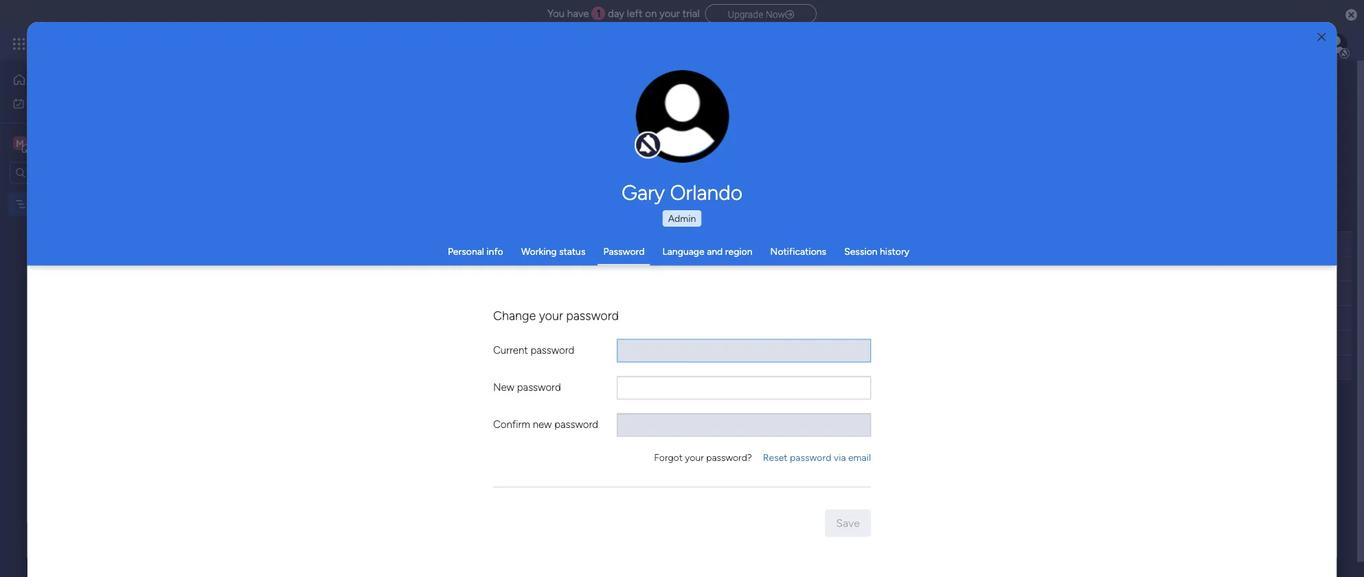 Task type: vqa. For each thing, say whether or not it's contained in the screenshot.
Admin
yes



Task type: locate. For each thing, give the bounding box(es) containing it.
working left the status
[[521, 246, 557, 257]]

working for working status
[[521, 246, 557, 257]]

picture
[[669, 135, 697, 146]]

new
[[533, 418, 552, 430]]

see inside see plans button
[[240, 38, 257, 50]]

change inside change profile picture
[[654, 124, 685, 135]]

0 vertical spatial see
[[240, 38, 257, 50]]

any
[[247, 104, 262, 116]]

home
[[32, 74, 58, 86]]

1 vertical spatial and
[[707, 246, 723, 257]]

1 of from the left
[[287, 104, 296, 116]]

1 horizontal spatial change
[[654, 124, 685, 135]]

profile
[[687, 124, 712, 135]]

search everything image
[[1248, 37, 1262, 51]]

gary orlando
[[622, 180, 743, 205]]

1 horizontal spatial see
[[627, 103, 643, 115]]

1 horizontal spatial work
[[111, 36, 136, 52]]

manage
[[210, 104, 245, 116]]

1 horizontal spatial on
[[646, 8, 657, 20]]

nov
[[663, 264, 680, 275]]

gary
[[622, 180, 665, 205]]

stuck
[[582, 312, 607, 324]]

monday
[[61, 36, 108, 52]]

your
[[660, 8, 680, 20], [563, 104, 583, 116], [539, 309, 563, 323], [685, 452, 704, 464]]

password
[[604, 246, 645, 257]]

1 horizontal spatial working
[[566, 264, 601, 275]]

you
[[548, 8, 565, 20]]

0 horizontal spatial working
[[521, 246, 557, 257]]

stands.
[[619, 104, 649, 116]]

working status link
[[521, 246, 586, 257]]

0 horizontal spatial change
[[493, 309, 536, 323]]

reset password via email
[[763, 452, 871, 464]]

0 horizontal spatial 1
[[293, 263, 297, 275]]

see for see more
[[627, 103, 643, 115]]

change profile picture
[[654, 124, 712, 146]]

my work button
[[8, 92, 148, 114]]

1 vertical spatial working
[[566, 264, 601, 275]]

of right type
[[287, 104, 296, 116]]

status
[[559, 246, 586, 257]]

1 horizontal spatial and
[[707, 246, 723, 257]]

on right left
[[646, 8, 657, 20]]

password
[[567, 309, 619, 323], [531, 344, 575, 356], [517, 381, 561, 393], [555, 418, 599, 430], [790, 452, 832, 464]]

change for change your password
[[493, 309, 536, 323]]

Search in workspace field
[[29, 165, 115, 181]]

password link
[[604, 246, 645, 257]]

monday work management
[[61, 36, 214, 52]]

of right track
[[523, 104, 532, 116]]

my
[[30, 98, 43, 109]]

0 horizontal spatial work
[[46, 98, 67, 109]]

email
[[849, 452, 871, 464]]

day
[[608, 8, 625, 20]]

v2 overdue deadline image
[[645, 263, 656, 276]]

gary orlando dialog
[[27, 22, 1338, 577]]

confirm new password
[[493, 418, 599, 430]]

working down the status
[[566, 264, 601, 275]]

1 right project
[[293, 263, 297, 275]]

manage any type of project. assign owners, set timelines and keep track of where your project stands.
[[210, 104, 649, 116]]

see inside see more link
[[627, 103, 643, 115]]

and inside dialog
[[707, 246, 723, 257]]

of
[[287, 104, 296, 116], [523, 104, 532, 116]]

0 vertical spatial and
[[457, 104, 473, 116]]

working inside gary orlando dialog
[[521, 246, 557, 257]]

1 horizontal spatial of
[[523, 104, 532, 116]]

0 vertical spatial change
[[654, 124, 685, 135]]

type
[[265, 104, 284, 116]]

your right forgot
[[685, 452, 704, 464]]

1 horizontal spatial 1
[[597, 8, 601, 20]]

1 vertical spatial see
[[627, 103, 643, 115]]

see plans
[[240, 38, 282, 50]]

change your password
[[493, 309, 619, 323]]

0 vertical spatial 1
[[597, 8, 601, 20]]

forgot your password?
[[655, 452, 752, 464]]

history
[[880, 246, 910, 257]]

1 vertical spatial 1
[[293, 263, 297, 275]]

apps image
[[1214, 37, 1228, 51]]

column information image
[[622, 239, 633, 250]]

and left keep
[[457, 104, 473, 116]]

see left plans
[[240, 38, 257, 50]]

where
[[534, 104, 561, 116]]

password for reset password via email
[[790, 452, 832, 464]]

plans
[[259, 38, 282, 50]]

working on it
[[566, 264, 623, 275]]

work inside button
[[46, 98, 67, 109]]

1
[[597, 8, 601, 20], [293, 263, 297, 275]]

upgrade now
[[728, 9, 786, 20]]

1 vertical spatial on
[[604, 264, 614, 275]]

on
[[646, 8, 657, 20], [604, 264, 614, 275]]

confirm
[[493, 418, 531, 430]]

0 horizontal spatial of
[[287, 104, 296, 116]]

work right my
[[46, 98, 67, 109]]

work
[[111, 36, 136, 52], [46, 98, 67, 109]]

see plans button
[[222, 34, 288, 54]]

more
[[646, 103, 668, 115]]

password for current password
[[531, 344, 575, 356]]

see left more
[[627, 103, 643, 115]]

and
[[457, 104, 473, 116], [707, 246, 723, 257]]

project
[[585, 104, 616, 116]]

session history
[[845, 246, 910, 257]]

change up current
[[493, 309, 536, 323]]

main
[[32, 137, 56, 150]]

track
[[499, 104, 521, 116]]

0 vertical spatial working
[[521, 246, 557, 257]]

0 horizontal spatial on
[[604, 264, 614, 275]]

language and region link
[[663, 246, 753, 257]]

on left it
[[604, 264, 614, 275]]

keep
[[476, 104, 497, 116]]

0 vertical spatial work
[[111, 36, 136, 52]]

see
[[240, 38, 257, 50], [627, 103, 643, 115]]

assign
[[334, 104, 362, 116]]

2 of from the left
[[523, 104, 532, 116]]

upgrade
[[728, 9, 764, 20]]

change up picture at top
[[654, 124, 685, 135]]

option
[[0, 192, 175, 195]]

invite members image
[[1184, 37, 1198, 51]]

change
[[654, 124, 685, 135], [493, 309, 536, 323]]

and up '09:00'
[[707, 246, 723, 257]]

gary orlando button
[[493, 180, 871, 205]]

working
[[521, 246, 557, 257], [566, 264, 601, 275]]

0 horizontal spatial see
[[240, 38, 257, 50]]

1 vertical spatial work
[[46, 98, 67, 109]]

see for see plans
[[240, 38, 257, 50]]

New password password field
[[617, 376, 871, 400]]

0 vertical spatial on
[[646, 8, 657, 20]]

admin
[[669, 213, 696, 224]]

1 vertical spatial change
[[493, 309, 536, 323]]

1 left day
[[597, 8, 601, 20]]

now
[[766, 9, 786, 20]]

work right monday
[[111, 36, 136, 52]]

password?
[[707, 452, 752, 464]]

nov 15, 09:00 am
[[663, 264, 735, 275]]



Task type: describe. For each thing, give the bounding box(es) containing it.
Status field
[[577, 237, 612, 252]]

personal info
[[448, 246, 504, 257]]

upgrade now link
[[706, 4, 817, 23]]

workspace
[[58, 137, 113, 150]]

dapulse close image
[[1346, 8, 1358, 22]]

khvhg
[[32, 198, 58, 210]]

working for working on it
[[566, 264, 601, 275]]

working status
[[521, 246, 586, 257]]

via
[[834, 452, 846, 464]]

due
[[669, 238, 686, 250]]

personal info link
[[448, 246, 504, 257]]

dapulse rightstroke image
[[786, 9, 795, 20]]

change for change profile picture
[[654, 124, 685, 135]]

trial
[[683, 8, 700, 20]]

left
[[627, 8, 643, 20]]

owner
[[500, 238, 529, 250]]

see more link
[[625, 102, 669, 116]]

close image
[[1318, 32, 1327, 42]]

work for monday
[[111, 36, 136, 52]]

09:00
[[695, 264, 720, 275]]

project
[[260, 263, 291, 275]]

0 horizontal spatial and
[[457, 104, 473, 116]]

your left trial
[[660, 8, 680, 20]]

you have 1 day left on your trial
[[548, 8, 700, 20]]

timelines
[[416, 104, 455, 116]]

session history link
[[845, 246, 910, 257]]

inbox image
[[1154, 37, 1168, 51]]

see more
[[627, 103, 668, 115]]

owners,
[[365, 104, 398, 116]]

notifications link
[[771, 246, 827, 257]]

khvhg list box
[[0, 190, 175, 401]]

date
[[688, 238, 708, 250]]

workspace selection element
[[13, 135, 115, 153]]

collapse board header image
[[1323, 129, 1334, 140]]

your right where
[[563, 104, 583, 116]]

am
[[722, 264, 735, 275]]

forgot
[[655, 452, 683, 464]]

status
[[581, 238, 608, 250]]

current
[[493, 344, 528, 356]]

main workspace
[[32, 137, 113, 150]]

set
[[401, 104, 414, 116]]

notifications
[[771, 246, 827, 257]]

language and region
[[663, 246, 753, 257]]

your up current password
[[539, 309, 563, 323]]

m
[[16, 137, 24, 149]]

orlando
[[670, 180, 743, 205]]

select product image
[[12, 37, 26, 51]]

management
[[139, 36, 214, 52]]

Owner field
[[497, 237, 532, 252]]

have
[[568, 8, 589, 20]]

reset
[[763, 452, 788, 464]]

project.
[[298, 104, 331, 116]]

it
[[617, 264, 623, 275]]

region
[[726, 246, 753, 257]]

reset password via email link
[[763, 451, 871, 465]]

project 1
[[260, 263, 297, 275]]

notifications image
[[1124, 37, 1137, 51]]

help image
[[1278, 37, 1292, 51]]

current password
[[493, 344, 575, 356]]

due date
[[669, 238, 708, 250]]

column information image
[[718, 239, 729, 250]]

my work
[[30, 98, 67, 109]]

language
[[663, 246, 705, 257]]

Current password password field
[[617, 339, 871, 363]]

new password
[[493, 381, 561, 393]]

Due date field
[[665, 237, 711, 252]]

change profile picture button
[[636, 70, 730, 164]]

work for my
[[46, 98, 67, 109]]

15,
[[682, 264, 693, 275]]

session
[[845, 246, 878, 257]]

new
[[493, 381, 515, 393]]

personal
[[448, 246, 484, 257]]

workspace image
[[13, 136, 27, 151]]

password for new password
[[517, 381, 561, 393]]

info
[[487, 246, 504, 257]]

gary orlando image
[[1326, 33, 1348, 55]]

home button
[[8, 69, 148, 91]]

Confirm new password password field
[[617, 413, 871, 437]]



